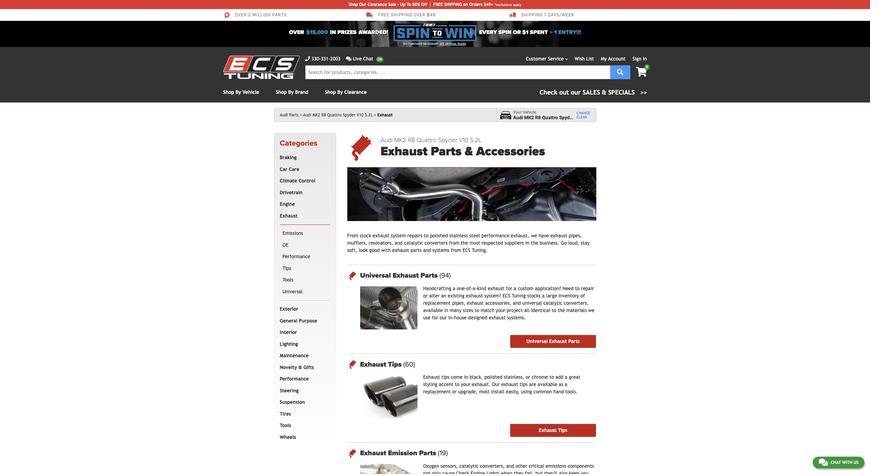 Task type: locate. For each thing, give the bounding box(es) containing it.
gifts
[[304, 364, 314, 370]]

available up use
[[423, 307, 443, 313]]

pipes, inside from stock exhaust system repairs to polished stainless steel performance exhaust, we have exhaust pipes, mufflers, resonators, and catalytic converters from the most respected suppliers in the business. go loud, stay soft, look good with exhaust parts and systems from ecs tuning.
[[569, 233, 582, 238]]

tools for the top tools link
[[283, 277, 294, 283]]

80%
[[413, 2, 420, 7]]

0 vertical spatial clearance
[[368, 2, 387, 7]]

& inside sales & specials link
[[602, 89, 607, 96]]

by for vehicle
[[236, 89, 241, 95]]

2 vertical spatial and
[[513, 300, 521, 306]]

with down resonators, at the bottom left of page
[[381, 247, 391, 253]]

and
[[395, 240, 403, 246], [423, 247, 431, 253], [513, 300, 521, 306]]

1 horizontal spatial polished
[[485, 374, 503, 380]]

5.2l
[[365, 113, 373, 117], [585, 115, 595, 120], [470, 136, 482, 144]]

in up our
[[445, 307, 449, 313]]

pipes, up the loud,
[[569, 233, 582, 238]]

parts right million
[[272, 13, 287, 18]]

1 horizontal spatial &
[[465, 144, 473, 159]]

1 vertical spatial over
[[289, 29, 304, 36]]

0 vertical spatial and
[[395, 240, 403, 246]]

in
[[330, 29, 336, 36], [526, 240, 530, 246], [445, 307, 449, 313], [464, 374, 468, 380]]

tools.
[[566, 389, 578, 394]]

replacement down alter
[[423, 300, 451, 306]]

1 vertical spatial exhaust tips
[[539, 427, 568, 433]]

mk2 for audi mk2 r8 quattro spyder v10 5.2l exhaust parts & accessories
[[394, 136, 406, 144]]

0 vertical spatial with
[[381, 247, 391, 253]]

with left us
[[843, 460, 853, 465]]

quattro inside your vehicle audi mk2 r8 quattro spyder v10 5.2l
[[542, 115, 558, 120]]

1 vertical spatial polished
[[485, 374, 503, 380]]

a-
[[473, 286, 477, 291]]

clearance for by
[[345, 89, 367, 95]]

1 horizontal spatial mk2
[[394, 136, 406, 144]]

0 horizontal spatial by
[[236, 89, 241, 95]]

1 horizontal spatial clearance
[[368, 2, 387, 7]]

0 vertical spatial exhaust tips
[[360, 360, 404, 369]]

2 by from the left
[[288, 89, 294, 95]]

1 horizontal spatial tips
[[520, 382, 528, 387]]

polished inside exhaust tips come in black, polished stainless, or chrome to add a great styling accent to your exhaust. our exhaust tips are available as a replacement or upgrade, most install easily, using common hand tools.
[[485, 374, 503, 380]]

parts for topmost universal exhaust parts link
[[421, 271, 438, 280]]

1 vertical spatial available
[[538, 382, 558, 387]]

catalytic down large
[[544, 300, 563, 306]]

we inside handcrafting a one-of-a-kind exhaust for a custom application? need to repair or alter an existing exhaust system? ecs tuning stocks a large inventory of replacement pipes, exhaust accessories, and universal catalytic converters, available in many sizes to match your project all identical to the materials we use for our in-house designed exhaust systems.
[[589, 307, 595, 313]]

r8
[[321, 113, 326, 117], [535, 115, 541, 120], [408, 136, 415, 144]]

universal for topmost universal exhaust parts link
[[360, 271, 391, 280]]

0 vertical spatial chat
[[363, 56, 373, 62]]

universal exhaust parts link
[[360, 271, 596, 280], [511, 335, 596, 348]]

our left sale
[[359, 2, 367, 7]]

brand
[[295, 89, 308, 95]]

we right materials
[[589, 307, 595, 313]]

resonators,
[[369, 240, 393, 246]]

orders
[[470, 2, 483, 7]]

1 vertical spatial comments image
[[819, 458, 828, 466]]

2 replacement from the top
[[423, 389, 451, 394]]

comments image left the live
[[346, 56, 352, 61]]

polished
[[430, 233, 448, 238], [485, 374, 503, 380]]

to left add
[[550, 374, 554, 380]]

2 horizontal spatial &
[[602, 89, 607, 96]]

comments image inside 'chat with us' link
[[819, 458, 828, 466]]

330-331-2003 link
[[305, 55, 341, 63]]

performance down oe link
[[283, 254, 310, 259]]

steel
[[470, 233, 480, 238]]

for up the tuning
[[506, 286, 513, 291]]

5.2l for audi mk2 r8 quattro spyder v10 5.2l exhaust parts & accessories
[[470, 136, 482, 144]]

over left the 2
[[235, 13, 247, 18]]

2 horizontal spatial tips
[[558, 427, 568, 433]]

one-
[[457, 286, 467, 291]]

business.
[[540, 240, 560, 246]]

available inside handcrafting a one-of-a-kind exhaust for a custom application? need to repair or alter an existing exhaust system? ecs tuning stocks a large inventory of replacement pipes, exhaust accessories, and universal catalytic converters, available in many sizes to match your project all identical to the materials we use for our in-house designed exhaust systems.
[[423, 307, 443, 313]]

over
[[235, 13, 247, 18], [289, 29, 304, 36]]

shipping
[[391, 13, 412, 18]]

ecs inside from stock exhaust system repairs to polished stainless steel performance exhaust, we have exhaust pipes, mufflers, resonators, and catalytic converters from the most respected suppliers in the business. go loud, stay soft, look good with exhaust parts and systems from ecs tuning.
[[463, 247, 471, 253]]

application?
[[535, 286, 561, 291]]

the down stainless
[[461, 240, 468, 246]]

a up the tuning
[[514, 286, 517, 291]]

catalytic inside from stock exhaust system repairs to polished stainless steel performance exhaust, we have exhaust pipes, mufflers, resonators, and catalytic converters from the most respected suppliers in the business. go loud, stay soft, look good with exhaust parts and systems from ecs tuning.
[[404, 240, 423, 246]]

by down ecs tuning image
[[236, 89, 241, 95]]

exhaust tips link
[[360, 360, 596, 369], [511, 424, 596, 437]]

0 horizontal spatial quattro
[[327, 113, 342, 117]]

emissions
[[283, 231, 303, 236]]

performance inside exhaust subcategories element
[[283, 254, 310, 259]]

your
[[496, 307, 506, 313], [461, 382, 471, 387]]

sale
[[388, 2, 396, 7]]

1 horizontal spatial we
[[589, 307, 595, 313]]

chat right the live
[[363, 56, 373, 62]]

mk2 for audi mk2 r8 quattro spyder v10 5.2l
[[313, 113, 320, 117]]

tools link up exterior link at bottom left
[[281, 274, 329, 286]]

0 horizontal spatial universal
[[283, 289, 303, 294]]

chat left us
[[831, 460, 841, 465]]

off
[[422, 2, 428, 7]]

1 horizontal spatial tips
[[388, 360, 402, 369]]

universal down identical
[[527, 339, 548, 344]]

exhaust parts & accessories banner image image
[[347, 167, 596, 221]]

over
[[414, 13, 426, 18]]

lighting link
[[279, 338, 329, 350]]

audi mk2 r8 quattro spyder v10 5.2l exhaust parts & accessories
[[381, 136, 545, 159]]

2 vertical spatial universal
[[527, 339, 548, 344]]

your
[[514, 110, 522, 115]]

1 vertical spatial replacement
[[423, 389, 451, 394]]

exhaust subcategories element
[[280, 225, 330, 301]]

performance link down oe
[[281, 251, 329, 263]]

2 horizontal spatial r8
[[535, 115, 541, 120]]

soft,
[[347, 247, 357, 253]]

tools down tires
[[280, 423, 291, 428]]

tips up using on the bottom right of page
[[520, 382, 528, 387]]

1 horizontal spatial catalytic
[[544, 300, 563, 306]]

0 horizontal spatial 5.2l
[[365, 113, 373, 117]]

using
[[521, 389, 532, 394]]

audi
[[280, 113, 288, 117], [303, 113, 311, 117], [514, 115, 523, 120], [381, 136, 393, 144]]

3 by from the left
[[338, 89, 343, 95]]

vehicle right your
[[523, 110, 536, 115]]

and down converters in the bottom of the page
[[423, 247, 431, 253]]

ecs up accessories,
[[503, 293, 511, 298]]

go
[[561, 240, 567, 246]]

0 vertical spatial universal exhaust parts
[[360, 271, 440, 280]]

1 vertical spatial with
[[843, 460, 853, 465]]

universal exhaust parts up universal exhaust parts thumbnail image
[[360, 271, 440, 280]]

0 vertical spatial we
[[531, 233, 538, 238]]

for left our
[[432, 315, 438, 320]]

1 horizontal spatial pipes,
[[569, 233, 582, 238]]

0 horizontal spatial parts
[[272, 13, 287, 18]]

1 vertical spatial we
[[589, 307, 595, 313]]

0 vertical spatial polished
[[430, 233, 448, 238]]

and down the tuning
[[513, 300, 521, 306]]

v10 inside audi mk2 r8 quattro spyder v10 5.2l exhaust parts & accessories
[[459, 136, 469, 144]]

universal inside exhaust subcategories element
[[283, 289, 303, 294]]

2 horizontal spatial and
[[513, 300, 521, 306]]

replacement inside exhaust tips come in black, polished stainless, or chrome to add a great styling accent to your exhaust. our exhaust tips are available as a replacement or upgrade, most install easily, using common hand tools.
[[423, 389, 451, 394]]

exhaust inside category navigation element
[[280, 213, 298, 219]]

a right add
[[565, 374, 568, 380]]

large
[[546, 293, 557, 298]]

0 horizontal spatial pipes,
[[452, 300, 466, 306]]

from
[[347, 233, 358, 238]]

0 vertical spatial tips
[[283, 265, 291, 271]]

0 horizontal spatial tips
[[442, 374, 450, 380]]

quattro inside audi mk2 r8 quattro spyder v10 5.2l exhaust parts & accessories
[[417, 136, 437, 144]]

vehicle inside your vehicle audi mk2 r8 quattro spyder v10 5.2l
[[523, 110, 536, 115]]

2 horizontal spatial v10
[[575, 115, 584, 120]]

v10 for audi mk2 r8 quattro spyder v10 5.2l
[[357, 113, 364, 117]]

your down accessories,
[[496, 307, 506, 313]]

shop for shop by clearance
[[325, 89, 336, 95]]

catalytic down "repairs" in the left of the page
[[404, 240, 423, 246]]

polished up converters in the bottom of the page
[[430, 233, 448, 238]]

5.2l inside audi mk2 r8 quattro spyder v10 5.2l exhaust parts & accessories
[[470, 136, 482, 144]]

tools link up wheels
[[279, 420, 329, 432]]

most inside from stock exhaust system repairs to polished stainless steel performance exhaust, we have exhaust pipes, mufflers, resonators, and catalytic converters from the most respected suppliers in the business. go loud, stay soft, look good with exhaust parts and systems from ecs tuning.
[[470, 240, 480, 246]]

r8 inside your vehicle audi mk2 r8 quattro spyder v10 5.2l
[[535, 115, 541, 120]]

the left materials
[[558, 307, 565, 313]]

0 horizontal spatial &
[[299, 364, 302, 370]]

1 horizontal spatial over
[[289, 29, 304, 36]]

comments image inside live chat link
[[346, 56, 352, 61]]

tools inside exhaust subcategories element
[[283, 277, 294, 283]]

tools link
[[281, 274, 329, 286], [279, 420, 329, 432]]

universal
[[523, 300, 542, 306]]

available up common
[[538, 382, 558, 387]]

wish
[[575, 56, 585, 62]]

0 horizontal spatial catalytic
[[404, 240, 423, 246]]

5.2l for audi mk2 r8 quattro spyder v10 5.2l
[[365, 113, 373, 117]]

in inside handcrafting a one-of-a-kind exhaust for a custom application? need to repair or alter an existing exhaust system? ecs tuning stocks a large inventory of replacement pipes, exhaust accessories, and universal catalytic converters, available in many sizes to match your project all identical to the materials we use for our in-house designed exhaust systems.
[[445, 307, 449, 313]]

a up the existing
[[453, 286, 456, 291]]

to down come
[[455, 382, 460, 387]]

free shipping over $49 link
[[366, 12, 436, 18]]

climate control link
[[279, 175, 329, 187]]

engine
[[280, 201, 295, 207]]

2 horizontal spatial 5.2l
[[585, 115, 595, 120]]

exhaust up system?
[[488, 286, 505, 291]]

audi inside audi mk2 r8 quattro spyder v10 5.2l exhaust parts & accessories
[[381, 136, 393, 144]]

from
[[449, 240, 460, 246], [451, 247, 461, 253]]

spyder for audi mk2 r8 quattro spyder v10 5.2l
[[343, 113, 356, 117]]

performance down novelty & gifts
[[280, 376, 309, 382]]

exhaust inside exhaust tips come in black, polished stainless, or chrome to add a great styling accent to your exhaust. our exhaust tips are available as a replacement or upgrade, most install easily, using common hand tools.
[[502, 382, 518, 387]]

parts down "repairs" in the left of the page
[[411, 247, 422, 253]]

mk2 inside your vehicle audi mk2 r8 quattro spyder v10 5.2l
[[524, 115, 534, 120]]

0 horizontal spatial polished
[[430, 233, 448, 238]]

mk2 inside audi mk2 r8 quattro spyder v10 5.2l exhaust parts & accessories
[[394, 136, 406, 144]]

1 by from the left
[[236, 89, 241, 95]]

we inside from stock exhaust system repairs to polished stainless steel performance exhaust, we have exhaust pipes, mufflers, resonators, and catalytic converters from the most respected suppliers in the business. go loud, stay soft, look good with exhaust parts and systems from ecs tuning.
[[531, 233, 538, 238]]

1 horizontal spatial r8
[[408, 136, 415, 144]]

1 horizontal spatial comments image
[[819, 458, 828, 466]]

2 vertical spatial tips
[[558, 427, 568, 433]]

parts
[[272, 13, 287, 18], [411, 247, 422, 253]]

universal exhaust parts down identical
[[527, 339, 580, 344]]

exhaust up sizes
[[467, 300, 484, 306]]

0 vertical spatial available
[[423, 307, 443, 313]]

2 horizontal spatial mk2
[[524, 115, 534, 120]]

1 vertical spatial from
[[451, 247, 461, 253]]

0 vertical spatial from
[[449, 240, 460, 246]]

universal up exterior
[[283, 289, 303, 294]]

vehicle down ecs tuning image
[[243, 89, 259, 95]]

no purchase necessary. see official rules .
[[404, 42, 467, 46]]

1 horizontal spatial v10
[[459, 136, 469, 144]]

0 horizontal spatial tips
[[283, 265, 291, 271]]

spyder inside audi mk2 r8 quattro spyder v10 5.2l exhaust parts & accessories
[[438, 136, 457, 144]]

-
[[398, 2, 399, 7]]

0 horizontal spatial ecs
[[463, 247, 471, 253]]

1 vertical spatial ecs
[[503, 293, 511, 298]]

parts for universal exhaust parts link to the bottom
[[569, 339, 580, 344]]

& inside audi mk2 r8 quattro spyder v10 5.2l exhaust parts & accessories
[[465, 144, 473, 159]]

universal exhaust parts
[[360, 271, 440, 280], [527, 339, 580, 344]]

category navigation element
[[274, 133, 336, 449]]

1 horizontal spatial chat
[[831, 460, 841, 465]]

quattro for audi mk2 r8 quattro spyder v10 5.2l exhaust parts & accessories
[[417, 136, 437, 144]]

shipping
[[521, 13, 543, 18]]

2 horizontal spatial spyder
[[559, 115, 574, 120]]

shopping cart image
[[636, 67, 647, 77]]

parts inside universal exhaust parts link
[[569, 339, 580, 344]]

exhaust up resonators, at the bottom left of page
[[373, 233, 390, 238]]

2 horizontal spatial universal
[[527, 339, 548, 344]]

or left alter
[[423, 293, 428, 298]]

exhaust down system
[[392, 247, 409, 253]]

exhaust emission parts link
[[360, 449, 596, 457]]

to
[[424, 233, 429, 238], [575, 286, 580, 291], [475, 307, 479, 313], [552, 307, 556, 313], [550, 374, 554, 380], [455, 382, 460, 387]]

general purpose link
[[279, 315, 329, 327]]

exhaust up easily,
[[502, 382, 518, 387]]

universal down good
[[360, 271, 391, 280]]

2 horizontal spatial quattro
[[542, 115, 558, 120]]

1 vertical spatial our
[[492, 382, 500, 387]]

1 horizontal spatial available
[[538, 382, 558, 387]]

& for specials
[[602, 89, 607, 96]]

exhaust inside exhaust tips come in black, polished stainless, or chrome to add a great styling accent to your exhaust. our exhaust tips are available as a replacement or upgrade, most install easily, using common hand tools.
[[423, 374, 440, 380]]

0 horizontal spatial and
[[395, 240, 403, 246]]

free
[[433, 2, 443, 7]]

in left prizes
[[330, 29, 336, 36]]

1 vertical spatial parts
[[411, 247, 422, 253]]

0 horizontal spatial universal exhaust parts
[[360, 271, 440, 280]]

over for over $15,000 in prizes
[[289, 29, 304, 36]]

novelty & gifts
[[280, 364, 314, 370]]

0 horizontal spatial comments image
[[346, 56, 352, 61]]

pipes, inside handcrafting a one-of-a-kind exhaust for a custom application? need to repair or alter an existing exhaust system? ecs tuning stocks a large inventory of replacement pipes, exhaust accessories, and universal catalytic converters, available in many sizes to match your project all identical to the materials we use for our in-house designed exhaust systems.
[[452, 300, 466, 306]]

great
[[569, 374, 581, 380]]

1 horizontal spatial parts
[[411, 247, 422, 253]]

on
[[463, 2, 468, 7]]

spyder for audi mk2 r8 quattro spyder v10 5.2l exhaust parts & accessories
[[438, 136, 457, 144]]

r8 for audi mk2 r8 quattro spyder v10 5.2l exhaust parts & accessories
[[408, 136, 415, 144]]

categories
[[280, 139, 318, 148]]

0 vertical spatial most
[[470, 240, 480, 246]]

we left have
[[531, 233, 538, 238]]

ecs inside handcrafting a one-of-a-kind exhaust for a custom application? need to repair or alter an existing exhaust system? ecs tuning stocks a large inventory of replacement pipes, exhaust accessories, and universal catalytic converters, available in many sizes to match your project all identical to the materials we use for our in-house designed exhaust systems.
[[503, 293, 511, 298]]

polished up exhaust.
[[485, 374, 503, 380]]

r8 inside audi mk2 r8 quattro spyder v10 5.2l exhaust parts & accessories
[[408, 136, 415, 144]]

of
[[581, 293, 585, 298]]

0 vertical spatial replacement
[[423, 300, 451, 306]]

universal exhaust parts link up a-
[[360, 271, 596, 280]]

in right come
[[464, 374, 468, 380]]

1
[[554, 29, 557, 36]]

shop for shop by brand
[[276, 89, 287, 95]]

parts inside from stock exhaust system repairs to polished stainless steel performance exhaust, we have exhaust pipes, mufflers, resonators, and catalytic converters from the most respected suppliers in the business. go loud, stay soft, look good with exhaust parts and systems from ecs tuning.
[[411, 247, 422, 253]]

by for clearance
[[338, 89, 343, 95]]

0 vertical spatial vehicle
[[243, 89, 259, 95]]

sales
[[583, 89, 600, 96]]

& inside novelty & gifts 'link'
[[299, 364, 302, 370]]

respected
[[482, 240, 503, 246]]

1 vertical spatial clearance
[[345, 89, 367, 95]]

ecs tuning 'spin to win' contest logo image
[[394, 24, 477, 41]]

over left $15,000
[[289, 29, 304, 36]]

0 horizontal spatial over
[[235, 13, 247, 18]]

and down system
[[395, 240, 403, 246]]

1 horizontal spatial universal
[[360, 271, 391, 280]]

comments image left chat with us
[[819, 458, 828, 466]]

purpose
[[299, 318, 317, 323]]

to right identical
[[552, 307, 556, 313]]

0 vertical spatial tools link
[[281, 274, 329, 286]]

in inside exhaust tips come in black, polished stainless, or chrome to add a great styling accent to your exhaust. our exhaust tips are available as a replacement or upgrade, most install easily, using common hand tools.
[[464, 374, 468, 380]]

chrome
[[532, 374, 548, 380]]

1 horizontal spatial by
[[288, 89, 294, 95]]

or inside handcrafting a one-of-a-kind exhaust for a custom application? need to repair or alter an existing exhaust system? ecs tuning stocks a large inventory of replacement pipes, exhaust accessories, and universal catalytic converters, available in many sizes to match your project all identical to the materials we use for our in-house designed exhaust systems.
[[423, 293, 428, 298]]

our up install
[[492, 382, 500, 387]]

clearance up free
[[368, 2, 387, 7]]

Search text field
[[305, 65, 610, 79]]

1 vertical spatial most
[[479, 389, 490, 394]]

replacement down "styling"
[[423, 389, 451, 394]]

performance link down gifts
[[279, 373, 329, 385]]

most down steel
[[470, 240, 480, 246]]

to right "repairs" in the left of the page
[[424, 233, 429, 238]]

climate control
[[280, 178, 316, 184]]

1 vertical spatial chat
[[831, 460, 841, 465]]

0 horizontal spatial r8
[[321, 113, 326, 117]]

drivetrain
[[280, 190, 303, 195]]

match
[[481, 307, 495, 313]]

tips inside exhaust subcategories element
[[283, 265, 291, 271]]

as
[[559, 382, 564, 387]]

wish list link
[[575, 56, 594, 62]]

the inside handcrafting a one-of-a-kind exhaust for a custom application? need to repair or alter an existing exhaust system? ecs tuning stocks a large inventory of replacement pipes, exhaust accessories, and universal catalytic converters, available in many sizes to match your project all identical to the materials we use for our in-house designed exhaust systems.
[[558, 307, 565, 313]]

in down exhaust, at right
[[526, 240, 530, 246]]

purchase
[[409, 42, 423, 46]]

every spin or $1 spent = 1 entry!!!
[[479, 29, 581, 36]]

1 horizontal spatial ecs
[[503, 293, 511, 298]]

shipping 7 days/week link
[[510, 12, 575, 18]]

parts
[[289, 113, 299, 117], [431, 144, 462, 159], [421, 271, 438, 280], [569, 339, 580, 344], [419, 449, 436, 457]]

exhaust link
[[279, 210, 329, 222]]

ecs left tuning.
[[463, 247, 471, 253]]

1 horizontal spatial the
[[531, 240, 538, 246]]

1 vertical spatial &
[[465, 144, 473, 159]]

most down exhaust.
[[479, 389, 490, 394]]

by up audi mk2 r8 quattro spyder v10 5.2l "link"
[[338, 89, 343, 95]]

the left business.
[[531, 240, 538, 246]]

handcrafting a one-of-a-kind exhaust for a custom application? need to repair or alter an existing exhaust system? ecs tuning stocks a large inventory of replacement pipes, exhaust accessories, and universal catalytic converters, available in many sizes to match your project all identical to the materials we use for our in-house designed exhaust systems.
[[423, 286, 595, 320]]

universal exhaust parts link down identical
[[511, 335, 596, 348]]

quattro for audi mk2 r8 quattro spyder v10 5.2l
[[327, 113, 342, 117]]

0 vertical spatial performance
[[283, 254, 310, 259]]

with
[[381, 247, 391, 253], [843, 460, 853, 465]]

pipes, down the existing
[[452, 300, 466, 306]]

systems
[[433, 247, 450, 253]]

by left brand
[[288, 89, 294, 95]]

1 vertical spatial universal
[[283, 289, 303, 294]]

0 vertical spatial for
[[506, 286, 513, 291]]

tools
[[283, 277, 294, 283], [280, 423, 291, 428]]

tools down the tips link
[[283, 277, 294, 283]]

wheels
[[280, 434, 296, 440]]

0 vertical spatial ecs
[[463, 247, 471, 253]]

comments image
[[346, 56, 352, 61], [819, 458, 828, 466]]

1 replacement from the top
[[423, 300, 451, 306]]

1 horizontal spatial and
[[423, 247, 431, 253]]

your up upgrade,
[[461, 382, 471, 387]]

universal for universal exhaust parts link to the bottom
[[527, 339, 548, 344]]

audi for audi mk2 r8 quattro spyder v10 5.2l
[[303, 113, 311, 117]]

sales & specials
[[583, 89, 635, 96]]

mk2
[[313, 113, 320, 117], [524, 115, 534, 120], [394, 136, 406, 144]]

clearance up audi mk2 r8 quattro spyder v10 5.2l "link"
[[345, 89, 367, 95]]

system
[[391, 233, 406, 238]]

tips up accent
[[442, 374, 450, 380]]

shop by clearance link
[[325, 89, 367, 95]]

1 vertical spatial pipes,
[[452, 300, 466, 306]]

wheels link
[[279, 432, 329, 443]]

most
[[470, 240, 480, 246], [479, 389, 490, 394]]



Task type: describe. For each thing, give the bounding box(es) containing it.
and inside handcrafting a one-of-a-kind exhaust for a custom application? need to repair or alter an existing exhaust system? ecs tuning stocks a large inventory of replacement pipes, exhaust accessories, and universal catalytic converters, available in many sizes to match your project all identical to the materials we use for our in-house designed exhaust systems.
[[513, 300, 521, 306]]

over 2 million parts link
[[223, 12, 287, 18]]

stainless
[[450, 233, 468, 238]]

$1
[[523, 29, 529, 36]]

of-
[[467, 286, 473, 291]]

or up are
[[526, 374, 531, 380]]

exhaust.
[[472, 382, 491, 387]]

clearance for our
[[368, 2, 387, 7]]

1 horizontal spatial with
[[843, 460, 853, 465]]

an
[[441, 293, 447, 298]]

spin
[[499, 29, 512, 36]]

common
[[534, 389, 552, 394]]

0 vertical spatial performance link
[[281, 251, 329, 263]]

shop by vehicle link
[[223, 89, 259, 95]]

ecs tuning image
[[223, 56, 300, 79]]

1 vertical spatial tools link
[[279, 420, 329, 432]]

house
[[454, 315, 467, 320]]

exterior link
[[279, 303, 329, 315]]

or down accent
[[452, 389, 457, 394]]

braking
[[280, 155, 297, 160]]

v10 inside your vehicle audi mk2 r8 quattro spyder v10 5.2l
[[575, 115, 584, 120]]

5.2l inside your vehicle audi mk2 r8 quattro spyder v10 5.2l
[[585, 115, 595, 120]]

maintenance link
[[279, 350, 329, 362]]

.
[[466, 42, 467, 46]]

live
[[353, 56, 362, 62]]

2003
[[330, 56, 341, 62]]

comments image for live
[[346, 56, 352, 61]]

1 vertical spatial performance
[[280, 376, 309, 382]]

& for gifts
[[299, 364, 302, 370]]

sign in
[[633, 56, 647, 62]]

1 vertical spatial performance link
[[279, 373, 329, 385]]

mufflers,
[[347, 240, 367, 246]]

look
[[359, 247, 368, 253]]

0 horizontal spatial chat
[[363, 56, 373, 62]]

wish list
[[575, 56, 594, 62]]

0 horizontal spatial the
[[461, 240, 468, 246]]

repairs
[[408, 233, 423, 238]]

no
[[404, 42, 408, 46]]

exhaust tips thumbnail image image
[[360, 375, 418, 418]]

polished inside from stock exhaust system repairs to polished stainless steel performance exhaust, we have exhaust pipes, mufflers, resonators, and catalytic converters from the most respected suppliers in the business. go loud, stay soft, look good with exhaust parts and systems from ecs tuning.
[[430, 233, 448, 238]]

identical
[[531, 307, 550, 313]]

account
[[608, 56, 626, 62]]

0 vertical spatial tips
[[442, 374, 450, 380]]

accent
[[439, 382, 454, 387]]

r8 for audi mk2 r8 quattro spyder v10 5.2l
[[321, 113, 326, 117]]

universal exhaust parts thumbnail image image
[[360, 286, 418, 329]]

parts inside over 2 million parts link
[[272, 13, 287, 18]]

tuning.
[[472, 247, 488, 253]]

project
[[507, 307, 523, 313]]

in inside from stock exhaust system repairs to polished stainless steel performance exhaust, we have exhaust pipes, mufflers, resonators, and catalytic converters from the most respected suppliers in the business. go loud, stay soft, look good with exhaust parts and systems from ecs tuning.
[[526, 240, 530, 246]]

phone image
[[305, 56, 310, 61]]

tires link
[[279, 408, 329, 420]]

replacement inside handcrafting a one-of-a-kind exhaust for a custom application? need to repair or alter an existing exhaust system? ecs tuning stocks a large inventory of replacement pipes, exhaust accessories, and universal catalytic converters, available in many sizes to match your project all identical to the materials we use for our in-house designed exhaust systems.
[[423, 300, 451, 306]]

maintenance
[[280, 353, 309, 358]]

exhaust up go
[[551, 233, 568, 238]]

care
[[289, 166, 299, 172]]

inventory
[[559, 293, 579, 298]]

emission
[[388, 449, 417, 457]]

car care link
[[279, 164, 329, 175]]

tuning
[[512, 293, 526, 298]]

customer service
[[526, 56, 564, 62]]

specials
[[609, 89, 635, 96]]

v10 for audi mk2 r8 quattro spyder v10 5.2l exhaust parts & accessories
[[459, 136, 469, 144]]

or left "$1"
[[513, 29, 521, 36]]

spyder inside your vehicle audi mk2 r8 quattro spyder v10 5.2l
[[559, 115, 574, 120]]

clear link
[[577, 115, 591, 119]]

a left large
[[542, 293, 545, 298]]

330-331-2003
[[312, 56, 341, 62]]

0
[[646, 65, 648, 69]]

designed
[[468, 315, 488, 320]]

shop by brand
[[276, 89, 308, 95]]

in
[[643, 56, 647, 62]]

sign
[[633, 56, 642, 62]]

your inside handcrafting a one-of-a-kind exhaust for a custom application? need to repair or alter an existing exhaust system? ecs tuning stocks a large inventory of replacement pipes, exhaust accessories, and universal catalytic converters, available in many sizes to match your project all identical to the materials we use for our in-house designed exhaust systems.
[[496, 307, 506, 313]]

exhaust down a-
[[466, 293, 483, 298]]

0 horizontal spatial our
[[359, 2, 367, 7]]

over 2 million parts
[[235, 13, 287, 18]]

alter
[[429, 293, 440, 298]]

1 vertical spatial tips
[[520, 382, 528, 387]]

tires
[[280, 411, 291, 417]]

most inside exhaust tips come in black, polished stainless, or chrome to add a great styling accent to your exhaust. our exhaust tips are available as a replacement or upgrade, most install easily, using common hand tools.
[[479, 389, 490, 394]]

audi inside your vehicle audi mk2 r8 quattro spyder v10 5.2l
[[514, 115, 523, 120]]

to right need
[[575, 286, 580, 291]]

use
[[423, 315, 431, 320]]

exhaust tips come in black, polished stainless, or chrome to add a great styling accent to your exhaust. our exhaust tips are available as a replacement or upgrade, most install easily, using common hand tools.
[[423, 374, 581, 394]]

comments image for chat
[[819, 458, 828, 466]]

spent
[[530, 29, 548, 36]]

available inside exhaust tips come in black, polished stainless, or chrome to add a great styling accent to your exhaust. our exhaust tips are available as a replacement or upgrade, most install easily, using common hand tools.
[[538, 382, 558, 387]]

1 vertical spatial exhaust tips link
[[511, 424, 596, 437]]

universal exhaust parts for universal exhaust parts link to the bottom
[[527, 339, 580, 344]]

lighting
[[280, 341, 298, 347]]

change clear
[[577, 111, 591, 119]]

0 horizontal spatial for
[[432, 315, 438, 320]]

parts inside audi mk2 r8 quattro spyder v10 5.2l exhaust parts & accessories
[[431, 144, 462, 159]]

330-
[[312, 56, 321, 62]]

braking link
[[279, 152, 329, 164]]

1 vertical spatial universal exhaust parts link
[[511, 335, 596, 348]]

suppliers
[[505, 240, 524, 246]]

over $15,000 in prizes
[[289, 29, 357, 36]]

0 horizontal spatial vehicle
[[243, 89, 259, 95]]

to inside from stock exhaust system repairs to polished stainless steel performance exhaust, we have exhaust pipes, mufflers, resonators, and catalytic converters from the most respected suppliers in the business. go loud, stay soft, look good with exhaust parts and systems from ecs tuning.
[[424, 233, 429, 238]]

to up designed
[[475, 307, 479, 313]]

universal link
[[281, 286, 329, 298]]

2
[[248, 13, 251, 18]]

search image
[[617, 69, 624, 75]]

change link
[[577, 111, 591, 115]]

shop for shop our clearance sale - up to 80% off
[[349, 2, 358, 7]]

repair
[[581, 286, 594, 291]]

accessories,
[[485, 300, 512, 306]]

exhaust down match
[[489, 315, 506, 320]]

shop for shop by vehicle
[[223, 89, 234, 95]]

hand
[[554, 389, 564, 394]]

shipping 7 days/week
[[521, 13, 575, 18]]

0 vertical spatial exhaust tips link
[[360, 360, 596, 369]]

change
[[577, 111, 591, 115]]

catalytic inside handcrafting a one-of-a-kind exhaust for a custom application? need to repair or alter an existing exhaust system? ecs tuning stocks a large inventory of replacement pipes, exhaust accessories, and universal catalytic converters, available in many sizes to match your project all identical to the materials we use for our in-house designed exhaust systems.
[[544, 300, 563, 306]]

your inside exhaust tips come in black, polished stainless, or chrome to add a great styling accent to your exhaust. our exhaust tips are available as a replacement or upgrade, most install easily, using common hand tools.
[[461, 382, 471, 387]]

1 vertical spatial tips
[[388, 360, 402, 369]]

entry!!!
[[559, 29, 581, 36]]

drivetrain link
[[279, 187, 329, 199]]

exhaust emission parts thumbnail image image
[[360, 464, 418, 474]]

a right as
[[565, 382, 568, 387]]

official
[[445, 42, 457, 46]]

your vehicle audi mk2 r8 quattro spyder v10 5.2l
[[514, 110, 595, 120]]

oe
[[283, 242, 289, 248]]

emissions link
[[281, 228, 329, 239]]

universal exhaust parts for topmost universal exhaust parts link
[[360, 271, 440, 280]]

over for over 2 million parts
[[235, 13, 247, 18]]

install
[[491, 389, 505, 394]]

audi for audi mk2 r8 quattro spyder v10 5.2l exhaust parts & accessories
[[381, 136, 393, 144]]

suspension
[[280, 399, 305, 405]]

by for brand
[[288, 89, 294, 95]]

audi for audi parts
[[280, 113, 288, 117]]

with inside from stock exhaust system repairs to polished stainless steel performance exhaust, we have exhaust pipes, mufflers, resonators, and catalytic converters from the most respected suppliers in the business. go loud, stay soft, look good with exhaust parts and systems from ecs tuning.
[[381, 247, 391, 253]]

our inside exhaust tips come in black, polished stainless, or chrome to add a great styling accent to your exhaust. our exhaust tips are available as a replacement or upgrade, most install easily, using common hand tools.
[[492, 382, 500, 387]]

styling
[[423, 382, 438, 387]]

exhaust inside audi mk2 r8 quattro spyder v10 5.2l exhaust parts & accessories
[[381, 144, 428, 159]]

my account link
[[601, 56, 626, 62]]

parts for exhaust emission parts link
[[419, 449, 436, 457]]

tools for bottom tools link
[[280, 423, 291, 428]]

exhaust emission parts
[[360, 449, 438, 457]]

sizes
[[463, 307, 473, 313]]

converters
[[425, 240, 448, 246]]

0 vertical spatial universal exhaust parts link
[[360, 271, 596, 280]]

general
[[280, 318, 298, 323]]

our
[[440, 315, 447, 320]]

free shipping over $49
[[378, 13, 436, 18]]

1 horizontal spatial exhaust tips
[[539, 427, 568, 433]]



Task type: vqa. For each thing, say whether or not it's contained in the screenshot.
Checkbox at the bottom of the page
no



